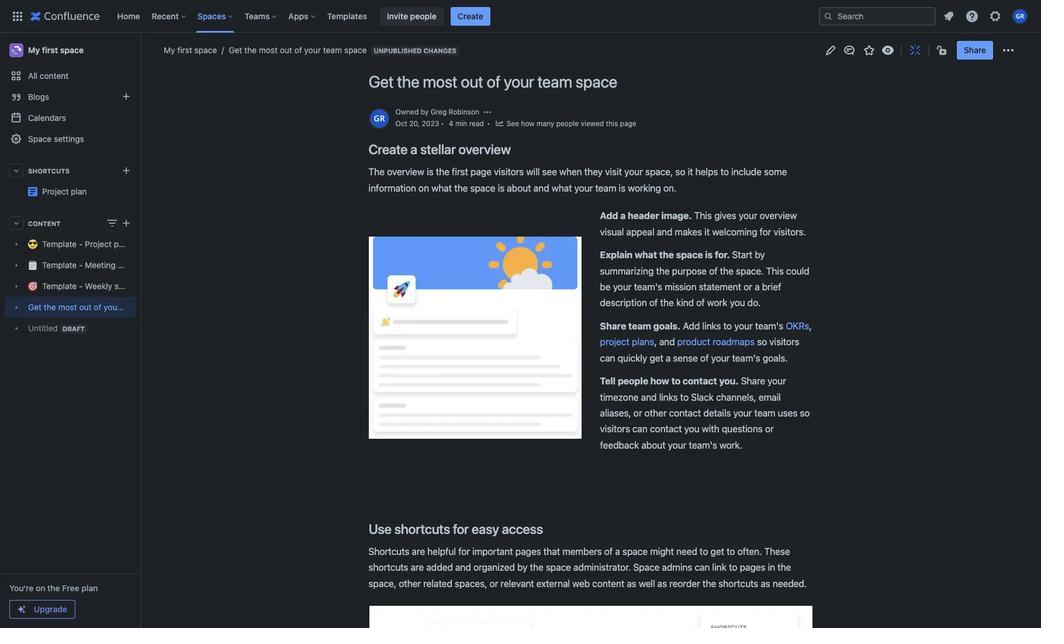Task type: describe. For each thing, give the bounding box(es) containing it.
create a stellar overview
[[369, 141, 511, 157]]

add inside share team goals. add links to your team's okrs , project plans , and product roadmaps
[[683, 321, 700, 331]]

of up statement
[[709, 266, 718, 276]]

access
[[502, 521, 543, 537]]

1 as from the left
[[627, 579, 636, 589]]

a up visual
[[620, 211, 626, 221]]

0 horizontal spatial what
[[432, 183, 452, 193]]

space up viewed
[[576, 72, 617, 91]]

page inside button
[[620, 119, 636, 128]]

do.
[[747, 298, 761, 308]]

add a header image.
[[600, 211, 692, 221]]

organized
[[473, 563, 515, 573]]

share for share team goals. add links to your team's okrs , project plans , and product roadmaps
[[600, 321, 626, 331]]

product
[[677, 337, 710, 347]]

team's inside share team goals. add links to your team's okrs , project plans , and product roadmaps
[[755, 321, 783, 331]]

administrator.
[[573, 563, 631, 573]]

by inside shortcuts are helpful for important pages that members of a space might need to get to often. these shortcuts are added and organized by the space administrator. space admins can link to pages in the space, other related spaces, or relevant external web content as well as reorder the shortcuts as needed.
[[517, 563, 528, 573]]

more actions image
[[1001, 43, 1015, 57]]

settings icon image
[[989, 9, 1003, 23]]

2 vertical spatial contact
[[650, 424, 682, 435]]

of up manage page ownership icon
[[487, 72, 500, 91]]

team down templates link
[[323, 45, 342, 55]]

mission
[[665, 282, 697, 292]]

can inside 'share your timezone and links to slack channels, email aliases, or other contact details your team uses so visitors can contact you with questions or feedback about your team's work.'
[[632, 424, 648, 435]]

welcoming
[[712, 227, 757, 237]]

this inside "this gives your overview visual appeal and makes it welcoming for visitors."
[[694, 211, 712, 221]]

my first space inside space element
[[28, 45, 84, 55]]

related
[[423, 579, 452, 589]]

no restrictions image
[[936, 43, 950, 57]]

4
[[449, 119, 453, 128]]

or inside shortcuts are helpful for important pages that members of a space might need to get to often. these shortcuts are added and organized by the space administrator. space admins can link to pages in the space, other related spaces, or relevant external web content as well as reorder the shortcuts as needed.
[[490, 579, 498, 589]]

stop watching image
[[881, 43, 895, 57]]

see
[[542, 167, 557, 177]]

2 vertical spatial shortcuts
[[719, 579, 758, 589]]

create for create
[[458, 11, 483, 21]]

your inside start by summarizing the purpose of the space. this could be your team's mission statement or a brief description of the kind of work you do.
[[613, 282, 632, 292]]

min
[[455, 119, 467, 128]]

to inside share team goals. add links to your team's okrs , project plans , and product roadmaps
[[723, 321, 732, 331]]

share button
[[957, 41, 993, 60]]

first inside space element
[[42, 45, 58, 55]]

to right link
[[729, 563, 737, 573]]

1 vertical spatial shortcuts
[[369, 563, 408, 573]]

project plans link
[[600, 337, 654, 347]]

0 vertical spatial get
[[229, 45, 242, 55]]

information
[[369, 183, 416, 193]]

recent
[[152, 11, 179, 21]]

this inside start by summarizing the purpose of the space. this could be your team's mission statement or a brief description of the kind of work you do.
[[766, 266, 784, 276]]

1 horizontal spatial get the most out of your team space link
[[217, 44, 367, 56]]

overview for create a stellar overview
[[459, 141, 511, 157]]

first inside 'the overview is the first page visitors will see when they visit your space, so it helps to include some information on what the space is about and what your team is working on.'
[[452, 167, 468, 177]]

need
[[676, 547, 697, 557]]

blogs
[[28, 92, 49, 102]]

space up purpose
[[676, 250, 703, 260]]

20,
[[409, 119, 420, 128]]

spaces,
[[455, 579, 487, 589]]

appeal
[[626, 227, 654, 237]]

greg robinson link
[[431, 107, 479, 116]]

tell people how to contact you.
[[600, 376, 739, 386]]

team's inside start by summarizing the purpose of the space. this could be your team's mission statement or a brief description of the kind of work you do.
[[634, 282, 662, 292]]

statement
[[699, 282, 741, 292]]

and inside 'the overview is the first page visitors will see when they visit your space, so it helps to include some information on what the space is about and what your team is working on.'
[[534, 183, 549, 193]]

how inside button
[[521, 119, 535, 128]]

for.
[[715, 250, 730, 260]]

other inside 'share your timezone and links to slack channels, email aliases, or other contact details your team uses so visitors can contact you with questions or feedback about your team's work.'
[[645, 408, 667, 419]]

2 horizontal spatial what
[[635, 250, 657, 260]]

many
[[537, 119, 554, 128]]

space inside tree
[[144, 302, 166, 312]]

you're on the free plan
[[9, 583, 98, 593]]

this
[[606, 119, 618, 128]]

questions
[[722, 424, 763, 435]]

to left often.
[[727, 547, 735, 557]]

or right questions
[[765, 424, 774, 435]]

teams
[[245, 11, 270, 21]]

1 vertical spatial ,
[[654, 337, 657, 347]]

explain what the space is for.
[[600, 250, 732, 260]]

1 horizontal spatial project plan
[[136, 182, 181, 192]]

shortcuts are helpful for important pages that members of a space might need to get to often. these shortcuts are added and organized by the space administrator. space admins can link to pages in the space, other related spaces, or relevant external web content as well as reorder the shortcuts as needed.
[[369, 547, 807, 589]]

a inside so visitors can quickly get a sense of your team's goals.
[[666, 353, 671, 363]]

space.
[[736, 266, 764, 276]]

quickly
[[618, 353, 647, 363]]

it inside "this gives your overview visual appeal and makes it welcoming for visitors."
[[705, 227, 710, 237]]

details
[[703, 408, 731, 419]]

calendars
[[28, 113, 66, 123]]

oct 20, 2023
[[395, 119, 439, 128]]

space element
[[0, 33, 181, 628]]

space, inside 'the overview is the first page visitors will see when they visit your space, so it helps to include some information on what the space is about and what your team is working on.'
[[645, 167, 673, 177]]

space up all content link on the left of page
[[60, 45, 84, 55]]

project
[[600, 337, 630, 347]]

settings
[[54, 134, 84, 144]]

4 min read
[[449, 119, 484, 128]]

might
[[650, 547, 674, 557]]

your up the email
[[768, 376, 786, 386]]

see how many people viewed this page
[[507, 119, 636, 128]]

for inside shortcuts are helpful for important pages that members of a space might need to get to often. these shortcuts are added and organized by the space administrator. space admins can link to pages in the space, other related spaces, or relevant external web content as well as reorder the shortcuts as needed.
[[458, 547, 470, 557]]

2 horizontal spatial out
[[461, 72, 483, 91]]

visit
[[605, 167, 622, 177]]

greg robinson image
[[370, 109, 388, 128]]

0 horizontal spatial space
[[28, 134, 52, 144]]

gives
[[714, 211, 736, 221]]

1 vertical spatial for
[[453, 521, 469, 537]]

get inside space element
[[28, 302, 42, 312]]

manage page ownership image
[[483, 108, 492, 117]]

so inside so visitors can quickly get a sense of your team's goals.
[[757, 337, 767, 347]]

content
[[28, 220, 61, 227]]

can inside so visitors can quickly get a sense of your team's goals.
[[600, 353, 615, 363]]

0 horizontal spatial project plan
[[42, 186, 87, 196]]

unpublished
[[374, 47, 422, 54]]

team inside share team goals. add links to your team's okrs , project plans , and product roadmaps
[[628, 321, 651, 331]]

for inside "this gives your overview visual appeal and makes it welcoming for visitors."
[[760, 227, 771, 237]]

2 horizontal spatial get the most out of your team space
[[369, 72, 617, 91]]

admins
[[662, 563, 692, 573]]

0 horizontal spatial get the most out of your team space link
[[5, 297, 166, 318]]

share for share your timezone and links to slack channels, email aliases, or other contact details your team uses so visitors can contact you with questions or feedback about your team's work.
[[741, 376, 765, 386]]

0 horizontal spatial project
[[42, 186, 69, 196]]

all
[[28, 71, 37, 81]]

team up the many
[[538, 72, 572, 91]]

plans
[[632, 337, 654, 347]]

help icon image
[[965, 9, 979, 23]]

it inside 'the overview is the first page visitors will see when they visit your space, so it helps to include some information on what the space is about and what your team is working on.'
[[688, 167, 693, 177]]

0 vertical spatial get the most out of your team space
[[229, 45, 367, 55]]

a left stellar
[[410, 141, 417, 157]]

upgrade button
[[10, 601, 75, 618]]

so inside 'the overview is the first page visitors will see when they visit your space, so it helps to include some information on what the space is about and what your team is working on.'
[[675, 167, 685, 177]]

or right aliases,
[[634, 408, 642, 419]]

of inside so visitors can quickly get a sense of your team's goals.
[[700, 353, 709, 363]]

space settings link
[[5, 129, 136, 150]]

star image
[[862, 43, 876, 57]]

- for meeting
[[79, 260, 83, 270]]

work
[[707, 298, 728, 308]]

use
[[369, 521, 392, 537]]

slack
[[691, 392, 714, 402]]

you inside 'share your timezone and links to slack channels, email aliases, or other contact details your team uses so visitors can contact you with questions or feedback about your team's work.'
[[684, 424, 700, 435]]

summarizing
[[600, 266, 654, 276]]

your down apps popup button
[[304, 45, 321, 55]]

your left work.
[[668, 440, 687, 451]]

to inside 'the overview is the first page visitors will see when they visit your space, so it helps to include some information on what the space is about and what your team is working on.'
[[721, 167, 729, 177]]

of down apps popup button
[[294, 45, 302, 55]]

visitors inside 'the overview is the first page visitors will see when they visit your space, so it helps to include some information on what the space is about and what your team is working on.'
[[494, 167, 524, 177]]

owned
[[395, 107, 419, 116]]

1 vertical spatial how
[[650, 376, 669, 386]]

tell
[[600, 376, 616, 386]]

search image
[[824, 11, 833, 21]]

template - meeting notes link
[[5, 255, 139, 276]]

invite
[[387, 11, 408, 21]]

2 horizontal spatial project
[[136, 182, 162, 192]]

greg
[[431, 107, 447, 116]]

space down templates link
[[344, 45, 367, 55]]

apps button
[[285, 7, 320, 25]]

read
[[469, 119, 484, 128]]

0 vertical spatial shortcuts
[[394, 521, 450, 537]]

team inside 'the overview is the first page visitors will see when they visit your space, so it helps to include some information on what the space is about and what your team is working on.'
[[595, 183, 616, 193]]

to right need
[[700, 547, 708, 557]]

of inside shortcuts are helpful for important pages that members of a space might need to get to often. these shortcuts are added and organized by the space administrator. space admins can link to pages in the space, other related spaces, or relevant external web content as well as reorder the shortcuts as needed.
[[604, 547, 613, 557]]

a inside shortcuts are helpful for important pages that members of a space might need to get to often. these shortcuts are added and organized by the space administrator. space admins can link to pages in the space, other related spaces, or relevant external web content as well as reorder the shortcuts as needed.
[[615, 547, 620, 557]]

project plan link down shortcuts dropdown button
[[42, 186, 87, 196]]

this gives your overview visual appeal and makes it welcoming for visitors.
[[600, 211, 806, 237]]

create a blog image
[[119, 89, 133, 103]]

your inside "this gives your overview visual appeal and makes it welcoming for visitors."
[[739, 211, 757, 221]]

on.
[[663, 183, 677, 193]]

1 horizontal spatial my first space link
[[164, 44, 217, 56]]

notes
[[118, 260, 139, 270]]

your up questions
[[733, 408, 752, 419]]

helpful
[[427, 547, 456, 557]]

overview inside 'the overview is the first page visitors will see when they visit your space, so it helps to include some information on what the space is about and what your team is working on.'
[[387, 167, 424, 177]]

your inside space element
[[104, 302, 120, 312]]

relevant
[[501, 579, 534, 589]]

important
[[472, 547, 513, 557]]

out inside space element
[[79, 302, 92, 312]]

be
[[600, 282, 611, 292]]

and inside "this gives your overview visual appeal and makes it welcoming for visitors."
[[657, 227, 673, 237]]

0 vertical spatial add
[[600, 211, 618, 221]]

other inside shortcuts are helpful for important pages that members of a space might need to get to often. these shortcuts are added and organized by the space administrator. space admins can link to pages in the space, other related spaces, or relevant external web content as well as reorder the shortcuts as needed.
[[399, 579, 421, 589]]

on inside space element
[[36, 583, 45, 593]]

people for invite people
[[410, 11, 437, 21]]

needed.
[[773, 579, 807, 589]]

0 vertical spatial ,
[[809, 321, 812, 331]]

get the most out of your team space inside space element
[[28, 302, 166, 312]]

0 vertical spatial are
[[412, 547, 425, 557]]

1 vertical spatial pages
[[740, 563, 765, 573]]

2 my from the left
[[164, 45, 175, 55]]

to down sense at the right bottom of page
[[671, 376, 681, 386]]

project plan link up the change view icon at the left top of the page
[[5, 181, 181, 202]]

2 horizontal spatial most
[[423, 72, 457, 91]]

of right description
[[649, 298, 658, 308]]



Task type: locate. For each thing, give the bounding box(es) containing it.
a inside start by summarizing the purpose of the space. this could be your team's mission statement or a brief description of the kind of work you do.
[[755, 282, 760, 292]]

share for share
[[964, 45, 986, 55]]

add shortcut image
[[119, 164, 133, 178]]

1 vertical spatial contact
[[669, 408, 701, 419]]

premium image
[[17, 605, 26, 614]]

1 horizontal spatial goals.
[[763, 353, 788, 363]]

1 vertical spatial shortcuts
[[369, 547, 409, 557]]

1 horizontal spatial first
[[177, 45, 192, 55]]

weekly
[[85, 281, 112, 291]]

you
[[730, 298, 745, 308], [684, 424, 700, 435]]

0 horizontal spatial you
[[684, 424, 700, 435]]

team's down with
[[689, 440, 717, 451]]

other
[[645, 408, 667, 419], [399, 579, 421, 589]]

space left might at bottom right
[[622, 547, 648, 557]]

space, inside shortcuts are helpful for important pages that members of a space might need to get to often. these shortcuts are added and organized by the space administrator. space admins can link to pages in the space, other related spaces, or relevant external web content as well as reorder the shortcuts as needed.
[[369, 579, 396, 589]]

goals. down okrs 'link'
[[763, 353, 788, 363]]

owned by greg robinson
[[395, 107, 479, 116]]

1 vertical spatial people
[[556, 119, 579, 128]]

- for weekly
[[79, 281, 83, 291]]

links
[[702, 321, 721, 331], [659, 392, 678, 402]]

contact left with
[[650, 424, 682, 435]]

0 horizontal spatial content
[[40, 71, 69, 81]]

0 vertical spatial it
[[688, 167, 693, 177]]

appswitcher icon image
[[11, 9, 25, 23]]

2 horizontal spatial first
[[452, 167, 468, 177]]

team up plans
[[628, 321, 651, 331]]

team's
[[634, 282, 662, 292], [755, 321, 783, 331], [732, 353, 760, 363], [689, 440, 717, 451]]

content inside shortcuts are helpful for important pages that members of a space might need to get to often. these shortcuts are added and organized by the space administrator. space admins can link to pages in the space, other related spaces, or relevant external web content as well as reorder the shortcuts as needed.
[[592, 579, 624, 589]]

2 vertical spatial get the most out of your team space
[[28, 302, 166, 312]]

other down tell people how to contact you.
[[645, 408, 667, 419]]

is
[[427, 167, 434, 177], [498, 183, 505, 193], [619, 183, 626, 193], [705, 250, 713, 260]]

most up greg
[[423, 72, 457, 91]]

add up visual
[[600, 211, 618, 221]]

1 vertical spatial about
[[641, 440, 666, 451]]

team down status
[[122, 302, 141, 312]]

people right the many
[[556, 119, 579, 128]]

0 horizontal spatial how
[[521, 119, 535, 128]]

shortcuts for shortcuts
[[28, 167, 70, 175]]

space inside shortcuts are helpful for important pages that members of a space might need to get to often. these shortcuts are added and organized by the space administrator. space admins can link to pages in the space, other related spaces, or relevant external web content as well as reorder the shortcuts as needed.
[[633, 563, 660, 573]]

0 vertical spatial -
[[79, 239, 83, 249]]

space down spaces on the top
[[194, 45, 217, 55]]

space inside 'the overview is the first page visitors will see when they visit your space, so it helps to include some information on what the space is about and what your team is working on.'
[[470, 183, 495, 193]]

often.
[[738, 547, 762, 557]]

for left visitors.
[[760, 227, 771, 237]]

1 horizontal spatial what
[[552, 183, 572, 193]]

image.
[[661, 211, 692, 221]]

and down tell people how to contact you.
[[641, 392, 657, 402]]

draft
[[63, 325, 85, 333]]

1 my first space from the left
[[28, 45, 84, 55]]

team's down do. at the top right
[[755, 321, 783, 331]]

shortcuts for shortcuts are helpful for important pages that members of a space might need to get to often. these shortcuts are added and organized by the space administrator. space admins can link to pages in the space, other related spaces, or relevant external web content as well as reorder the shortcuts as needed.
[[369, 547, 409, 557]]

oct
[[395, 119, 407, 128]]

you're
[[9, 583, 34, 593]]

2 vertical spatial out
[[79, 302, 92, 312]]

share inside share team goals. add links to your team's okrs , project plans , and product roadmaps
[[600, 321, 626, 331]]

in
[[768, 563, 775, 573]]

your down they
[[574, 183, 593, 193]]

by inside start by summarizing the purpose of the space. this could be your team's mission statement or a brief description of the kind of work you do.
[[755, 250, 765, 260]]

about for feedback
[[641, 440, 666, 451]]

notification icon image
[[942, 9, 956, 23]]

can left link
[[695, 563, 710, 573]]

1 horizontal spatial out
[[280, 45, 292, 55]]

tree inside space element
[[5, 234, 166, 339]]

2023
[[422, 119, 439, 128]]

it left "helps"
[[688, 167, 693, 177]]

add up product
[[683, 321, 700, 331]]

template - project plan link
[[5, 234, 136, 255]]

0 vertical spatial pages
[[515, 547, 541, 557]]

project plan
[[136, 182, 181, 192], [42, 186, 87, 196]]

well
[[639, 579, 655, 589]]

1 vertical spatial space,
[[369, 579, 396, 589]]

shortcuts up template - project plan icon
[[28, 167, 70, 175]]

1 vertical spatial are
[[411, 563, 424, 573]]

get down spaces popup button
[[229, 45, 242, 55]]

people right invite
[[410, 11, 437, 21]]

0 horizontal spatial about
[[507, 183, 531, 193]]

your
[[304, 45, 321, 55], [504, 72, 534, 91], [624, 167, 643, 177], [574, 183, 593, 193], [739, 211, 757, 221], [613, 282, 632, 292], [104, 302, 120, 312], [734, 321, 753, 331], [711, 353, 730, 363], [768, 376, 786, 386], [733, 408, 752, 419], [668, 440, 687, 451]]

your up the see on the top left of the page
[[504, 72, 534, 91]]

2 vertical spatial so
[[800, 408, 810, 419]]

could
[[786, 266, 809, 276]]

template down template - meeting notes link
[[42, 281, 77, 291]]

1 horizontal spatial as
[[657, 579, 667, 589]]

out down apps
[[280, 45, 292, 55]]

links up product roadmaps link
[[702, 321, 721, 331]]

most down teams popup button
[[259, 45, 278, 55]]

content right all
[[40, 71, 69, 81]]

space down 'create a stellar overview'
[[470, 183, 495, 193]]

so inside 'share your timezone and links to slack channels, email aliases, or other contact details your team uses so visitors can contact you with questions or feedback about your team's work.'
[[800, 408, 810, 419]]

link
[[712, 563, 727, 573]]

links for and
[[659, 392, 678, 402]]

template for template - meeting notes
[[42, 260, 77, 270]]

visitors inside 'share your timezone and links to slack channels, email aliases, or other contact details your team uses so visitors can contact you with questions or feedback about your team's work.'
[[600, 424, 630, 435]]

untitled draft
[[28, 323, 85, 333]]

1 vertical spatial other
[[399, 579, 421, 589]]

-
[[79, 239, 83, 249], [79, 260, 83, 270], [79, 281, 83, 291]]

spaces button
[[194, 7, 238, 25]]

share inside 'share your timezone and links to slack channels, email aliases, or other contact details your team uses so visitors can contact you with questions or feedback about your team's work.'
[[741, 376, 765, 386]]

project inside tree
[[85, 239, 112, 249]]

0 horizontal spatial add
[[600, 211, 618, 221]]

viewed
[[581, 119, 604, 128]]

on inside 'the overview is the first page visitors will see when they visit your space, so it helps to include some information on what the space is about and what your team is working on.'
[[419, 183, 429, 193]]

share inside dropdown button
[[964, 45, 986, 55]]

1 vertical spatial share
[[600, 321, 626, 331]]

0 vertical spatial overview
[[459, 141, 511, 157]]

can up feedback
[[632, 424, 648, 435]]

shortcuts inside shortcuts are helpful for important pages that members of a space might need to get to often. these shortcuts are added and organized by the space administrator. space admins can link to pages in the space, other related spaces, or relevant external web content as well as reorder the shortcuts as needed.
[[369, 547, 409, 557]]

copy image
[[510, 142, 524, 156]]

0 horizontal spatial it
[[688, 167, 693, 177]]

your up description
[[613, 282, 632, 292]]

visitors inside so visitors can quickly get a sense of your team's goals.
[[769, 337, 799, 347]]

1 vertical spatial get
[[711, 547, 724, 557]]

2 - from the top
[[79, 260, 83, 270]]

reorder
[[669, 579, 700, 589]]

how right the see on the top left of the page
[[521, 119, 535, 128]]

banner containing home
[[0, 0, 1041, 33]]

1 - from the top
[[79, 239, 83, 249]]

1 horizontal spatial shortcuts
[[369, 547, 409, 557]]

changes
[[424, 47, 456, 54]]

overview inside "this gives your overview visual appeal and makes it welcoming for visitors."
[[760, 211, 797, 221]]

2 vertical spatial overview
[[760, 211, 797, 221]]

2 vertical spatial template
[[42, 281, 77, 291]]

for right the helpful
[[458, 547, 470, 557]]

0 horizontal spatial can
[[600, 353, 615, 363]]

2 vertical spatial visitors
[[600, 424, 630, 435]]

first down 'create a stellar overview'
[[452, 167, 468, 177]]

template
[[42, 239, 77, 249], [42, 260, 77, 270], [42, 281, 77, 291]]

2 horizontal spatial people
[[618, 376, 648, 386]]

of right kind
[[696, 298, 705, 308]]

get the most out of your team space link
[[217, 44, 367, 56], [5, 297, 166, 318]]

start
[[732, 250, 753, 260]]

my first space link up all content link on the left of page
[[5, 39, 136, 62]]

1 horizontal spatial ,
[[809, 321, 812, 331]]

0 vertical spatial links
[[702, 321, 721, 331]]

it right makes
[[705, 227, 710, 237]]

about right feedback
[[641, 440, 666, 451]]

1 horizontal spatial you
[[730, 298, 745, 308]]

template for template - project plan
[[42, 239, 77, 249]]

1 horizontal spatial so
[[757, 337, 767, 347]]

can inside shortcuts are helpful for important pages that members of a space might need to get to often. these shortcuts are added and organized by the space administrator. space admins can link to pages in the space, other related spaces, or relevant external web content as well as reorder the shortcuts as needed.
[[695, 563, 710, 573]]

0 vertical spatial get the most out of your team space link
[[217, 44, 367, 56]]

quick summary image
[[908, 43, 922, 57]]

apps
[[288, 11, 308, 21]]

shortcuts down link
[[719, 579, 758, 589]]

unpublished changes
[[374, 47, 456, 54]]

to
[[721, 167, 729, 177], [723, 321, 732, 331], [671, 376, 681, 386], [680, 392, 689, 402], [700, 547, 708, 557], [727, 547, 735, 557], [729, 563, 737, 573]]

templates
[[327, 11, 367, 21]]

by for start
[[755, 250, 765, 260]]

1 horizontal spatial create
[[458, 11, 483, 21]]

1 horizontal spatial about
[[641, 440, 666, 451]]

about inside 'the overview is the first page visitors will see when they visit your space, so it helps to include some information on what the space is about and what your team is working on.'
[[507, 183, 531, 193]]

share up project
[[600, 321, 626, 331]]

your inside so visitors can quickly get a sense of your team's goals.
[[711, 353, 730, 363]]

the
[[369, 167, 385, 177]]

content inside space element
[[40, 71, 69, 81]]

space, down the use
[[369, 579, 396, 589]]

so right uses
[[800, 408, 810, 419]]

create inside the create link
[[458, 11, 483, 21]]

you left do. at the top right
[[730, 298, 745, 308]]

0 vertical spatial on
[[419, 183, 429, 193]]

people inside invite people button
[[410, 11, 437, 21]]

1 horizontal spatial on
[[419, 183, 429, 193]]

and up "spaces,"
[[455, 563, 471, 573]]

create link
[[451, 7, 490, 25]]

1 horizontal spatial people
[[556, 119, 579, 128]]

template - meeting notes
[[42, 260, 139, 270]]

about inside 'share your timezone and links to slack channels, email aliases, or other contact details your team uses so visitors can contact you with questions or feedback about your team's work.'
[[641, 440, 666, 451]]

makes
[[675, 227, 702, 237]]

page right this
[[620, 119, 636, 128]]

page inside 'the overview is the first page visitors will see when they visit your space, so it helps to include some information on what the space is about and what your team is working on.'
[[471, 167, 492, 177]]

blogs link
[[5, 87, 136, 108]]

for left easy
[[453, 521, 469, 537]]

tree
[[5, 234, 166, 339]]

share up the email
[[741, 376, 765, 386]]

edit this page image
[[824, 43, 838, 57]]

members
[[562, 547, 602, 557]]

by up the relevant
[[517, 563, 528, 573]]

1 my from the left
[[28, 45, 40, 55]]

confluence image
[[30, 9, 100, 23], [30, 9, 100, 23]]

a left brief
[[755, 282, 760, 292]]

what down 'create a stellar overview'
[[432, 183, 452, 193]]

0 horizontal spatial get
[[28, 302, 42, 312]]

when
[[559, 167, 582, 177]]

1 horizontal spatial get
[[229, 45, 242, 55]]

your up welcoming at the right of page
[[739, 211, 757, 221]]

1 horizontal spatial how
[[650, 376, 669, 386]]

a up administrator.
[[615, 547, 620, 557]]

0 vertical spatial contact
[[683, 376, 717, 386]]

my inside space element
[[28, 45, 40, 55]]

0 vertical spatial people
[[410, 11, 437, 21]]

get inside shortcuts are helpful for important pages that members of a space might need to get to often. these shortcuts are added and organized by the space administrator. space admins can link to pages in the space, other related spaces, or relevant external web content as well as reorder the shortcuts as needed.
[[711, 547, 724, 557]]

about for is
[[507, 183, 531, 193]]

web
[[572, 579, 590, 589]]

, left product
[[654, 337, 657, 347]]

create a page image
[[119, 216, 133, 230]]

your down template - weekly status report
[[104, 302, 120, 312]]

your up working
[[624, 167, 643, 177]]

these
[[764, 547, 790, 557]]

untitled
[[28, 323, 58, 333]]

this up makes
[[694, 211, 712, 221]]

home
[[117, 11, 140, 21]]

1 vertical spatial most
[[423, 72, 457, 91]]

2 horizontal spatial get
[[369, 72, 394, 91]]

visitors.
[[774, 227, 806, 237]]

2 as from the left
[[657, 579, 667, 589]]

my first space down recent popup button
[[164, 45, 217, 55]]

team inside 'share your timezone and links to slack channels, email aliases, or other contact details your team uses so visitors can contact you with questions or feedback about your team's work.'
[[754, 408, 775, 419]]

of inside space element
[[94, 302, 101, 312]]

2 vertical spatial -
[[79, 281, 83, 291]]

2 template from the top
[[42, 260, 77, 270]]

or down organized
[[490, 579, 498, 589]]

roadmaps
[[713, 337, 755, 347]]

page
[[620, 119, 636, 128], [471, 167, 492, 177]]

1 horizontal spatial space,
[[645, 167, 673, 177]]

team's down roadmaps in the bottom of the page
[[732, 353, 760, 363]]

add
[[600, 211, 618, 221], [683, 321, 700, 331]]

goals. inside so visitors can quickly get a sense of your team's goals.
[[763, 353, 788, 363]]

0 horizontal spatial visitors
[[494, 167, 524, 177]]

1 horizontal spatial my first space
[[164, 45, 217, 55]]

with
[[702, 424, 719, 435]]

working
[[628, 183, 661, 193]]

and inside 'share your timezone and links to slack channels, email aliases, or other contact details your team uses so visitors can contact you with questions or feedback about your team's work.'
[[641, 392, 657, 402]]

or inside start by summarizing the purpose of the space. this could be your team's mission statement or a brief description of the kind of work you do.
[[744, 282, 752, 292]]

my right collapse sidebar icon
[[164, 45, 175, 55]]

what down when
[[552, 183, 572, 193]]

shortcuts inside dropdown button
[[28, 167, 70, 175]]

templates link
[[324, 7, 371, 25]]

what down appeal
[[635, 250, 657, 260]]

space down calendars
[[28, 134, 52, 144]]

pages down often.
[[740, 563, 765, 573]]

links inside share team goals. add links to your team's okrs , project plans , and product roadmaps
[[702, 321, 721, 331]]

0 vertical spatial page
[[620, 119, 636, 128]]

you inside start by summarizing the purpose of the space. this could be your team's mission statement or a brief description of the kind of work you do.
[[730, 298, 745, 308]]

header
[[628, 211, 659, 221]]

how
[[521, 119, 535, 128], [650, 376, 669, 386]]

1 vertical spatial visitors
[[769, 337, 799, 347]]

1 template from the top
[[42, 239, 77, 249]]

invite people
[[387, 11, 437, 21]]

1 horizontal spatial visitors
[[600, 424, 630, 435]]

0 vertical spatial content
[[40, 71, 69, 81]]

create for create a stellar overview
[[369, 141, 408, 157]]

template - weekly status report link
[[5, 276, 163, 297]]

0 horizontal spatial on
[[36, 583, 45, 593]]

shortcuts down the use
[[369, 563, 408, 573]]

they
[[584, 167, 603, 177]]

1 horizontal spatial other
[[645, 408, 667, 419]]

1 vertical spatial template
[[42, 260, 77, 270]]

0 vertical spatial for
[[760, 227, 771, 237]]

1 horizontal spatial project
[[85, 239, 112, 249]]

this up brief
[[766, 266, 784, 276]]

2 horizontal spatial by
[[755, 250, 765, 260]]

get the most out of your team space up manage page ownership icon
[[369, 72, 617, 91]]

use shortcuts for easy access
[[369, 521, 543, 537]]

out up robinson
[[461, 72, 483, 91]]

aliases,
[[600, 408, 631, 419]]

on right you're
[[36, 583, 45, 593]]

template - project plan image
[[28, 187, 37, 196]]

first down recent popup button
[[177, 45, 192, 55]]

2 horizontal spatial so
[[800, 408, 810, 419]]

0 horizontal spatial my first space link
[[5, 39, 136, 62]]

team down the email
[[754, 408, 775, 419]]

banner
[[0, 0, 1041, 33]]

uses
[[778, 408, 798, 419]]

0 horizontal spatial create
[[369, 141, 408, 157]]

people inside see how many people viewed this page button
[[556, 119, 579, 128]]

1 vertical spatial can
[[632, 424, 648, 435]]

so right roadmaps in the bottom of the page
[[757, 337, 767, 347]]

- left weekly
[[79, 281, 83, 291]]

3 - from the top
[[79, 281, 83, 291]]

on right 'information'
[[419, 183, 429, 193]]

people for tell people how to contact you.
[[618, 376, 648, 386]]

team's inside so visitors can quickly get a sense of your team's goals.
[[732, 353, 760, 363]]

0 horizontal spatial ,
[[654, 337, 657, 347]]

share your timezone and links to slack channels, email aliases, or other contact details your team uses so visitors can contact you with questions or feedback about your team's work.
[[600, 376, 812, 451]]

helps
[[695, 167, 718, 177]]

get the most out of your team space down weekly
[[28, 302, 166, 312]]

0 horizontal spatial people
[[410, 11, 437, 21]]

recent button
[[148, 7, 190, 25]]

robinson
[[449, 107, 479, 116]]

0 vertical spatial this
[[694, 211, 712, 221]]

upgrade
[[34, 604, 67, 614]]

as right well
[[657, 579, 667, 589]]

visitors down okrs
[[769, 337, 799, 347]]

see how many people viewed this page button
[[495, 118, 636, 130]]

get inside so visitors can quickly get a sense of your team's goals.
[[650, 353, 663, 363]]

and inside share team goals. add links to your team's okrs , project plans , and product roadmaps
[[659, 337, 675, 347]]

3 template from the top
[[42, 281, 77, 291]]

space up "external"
[[546, 563, 571, 573]]

contact up slack
[[683, 376, 717, 386]]

links inside 'share your timezone and links to slack channels, email aliases, or other contact details your team uses so visitors can contact you with questions or feedback about your team's work.'
[[659, 392, 678, 402]]

shortcuts down the use
[[369, 547, 409, 557]]

1 vertical spatial page
[[471, 167, 492, 177]]

0 horizontal spatial my first space
[[28, 45, 84, 55]]

team's inside 'share your timezone and links to slack channels, email aliases, or other contact details your team uses so visitors can contact you with questions or feedback about your team's work.'
[[689, 440, 717, 451]]

by for owned
[[421, 107, 429, 116]]

1 vertical spatial links
[[659, 392, 678, 402]]

team inside tree
[[122, 302, 141, 312]]

goals. inside share team goals. add links to your team's okrs , project plans , and product roadmaps
[[653, 321, 681, 331]]

copy image
[[542, 522, 556, 536]]

change view image
[[105, 216, 119, 230]]

3 as from the left
[[761, 579, 770, 589]]

0 horizontal spatial shortcuts
[[28, 167, 70, 175]]

visual
[[600, 227, 624, 237]]

1 horizontal spatial pages
[[740, 563, 765, 573]]

1 horizontal spatial content
[[592, 579, 624, 589]]

the overview is the first page visitors will see when they visit your space, so it helps to include some information on what the space is about and what your team is working on.
[[369, 167, 789, 193]]

shortcuts
[[28, 167, 70, 175], [369, 547, 409, 557]]

content
[[40, 71, 69, 81], [592, 579, 624, 589]]

content down administrator.
[[592, 579, 624, 589]]

my up all
[[28, 45, 40, 55]]

1 horizontal spatial get the most out of your team space
[[229, 45, 367, 55]]

collapse sidebar image
[[127, 39, 153, 62]]

0 vertical spatial can
[[600, 353, 615, 363]]

1 vertical spatial by
[[755, 250, 765, 260]]

template - weekly status report
[[42, 281, 163, 291]]

0 horizontal spatial share
[[600, 321, 626, 331]]

1 vertical spatial get the most out of your team space
[[369, 72, 617, 91]]

2 horizontal spatial visitors
[[769, 337, 799, 347]]

most inside space element
[[58, 302, 77, 312]]

team down visit
[[595, 183, 616, 193]]

0 vertical spatial out
[[280, 45, 292, 55]]

plan
[[165, 182, 181, 192], [71, 186, 87, 196], [114, 239, 130, 249], [81, 583, 98, 593]]

of down weekly
[[94, 302, 101, 312]]

0 vertical spatial by
[[421, 107, 429, 116]]

space
[[60, 45, 84, 55], [194, 45, 217, 55], [344, 45, 367, 55], [576, 72, 617, 91], [470, 183, 495, 193], [676, 250, 703, 260], [144, 302, 166, 312], [622, 547, 648, 557], [546, 563, 571, 573]]

that
[[543, 547, 560, 557]]

1 horizontal spatial by
[[517, 563, 528, 573]]

1 horizontal spatial my
[[164, 45, 175, 55]]

create
[[458, 11, 483, 21], [369, 141, 408, 157]]

of up administrator.
[[604, 547, 613, 557]]

so
[[675, 167, 685, 177], [757, 337, 767, 347], [800, 408, 810, 419]]

first up all content
[[42, 45, 58, 55]]

2 my first space from the left
[[164, 45, 217, 55]]

overview down read in the top left of the page
[[459, 141, 511, 157]]

template down content dropdown button
[[42, 239, 77, 249]]

by right "start"
[[755, 250, 765, 260]]

to up roadmaps in the bottom of the page
[[723, 321, 732, 331]]

template for template - weekly status report
[[42, 281, 77, 291]]

tree containing template - project plan
[[5, 234, 166, 339]]

1 horizontal spatial most
[[259, 45, 278, 55]]

okrs
[[786, 321, 809, 331]]

contact
[[683, 376, 717, 386], [669, 408, 701, 419], [650, 424, 682, 435]]

0 vertical spatial so
[[675, 167, 685, 177]]

are left the helpful
[[412, 547, 425, 557]]

and inside shortcuts are helpful for important pages that members of a space might need to get to often. these shortcuts are added and organized by the space administrator. space admins can link to pages in the space, other related spaces, or relevant external web content as well as reorder the shortcuts as needed.
[[455, 563, 471, 573]]

overview
[[459, 141, 511, 157], [387, 167, 424, 177], [760, 211, 797, 221]]

what
[[432, 183, 452, 193], [552, 183, 572, 193], [635, 250, 657, 260]]

your inside share team goals. add links to your team's okrs , project plans , and product roadmaps
[[734, 321, 753, 331]]

Search field
[[819, 7, 936, 25]]

kind
[[676, 298, 694, 308]]

stellar
[[420, 141, 456, 157]]

- for project
[[79, 239, 83, 249]]

overview for this gives your overview visual appeal and makes it welcoming for visitors.
[[760, 211, 797, 221]]

links for add
[[702, 321, 721, 331]]

0 vertical spatial template
[[42, 239, 77, 249]]

project plan link
[[5, 181, 181, 202], [42, 186, 87, 196]]

to inside 'share your timezone and links to slack channels, email aliases, or other contact details your team uses so visitors can contact you with questions or feedback about your team's work.'
[[680, 392, 689, 402]]

global element
[[7, 0, 817, 32]]



Task type: vqa. For each thing, say whether or not it's contained in the screenshot.
instance.
no



